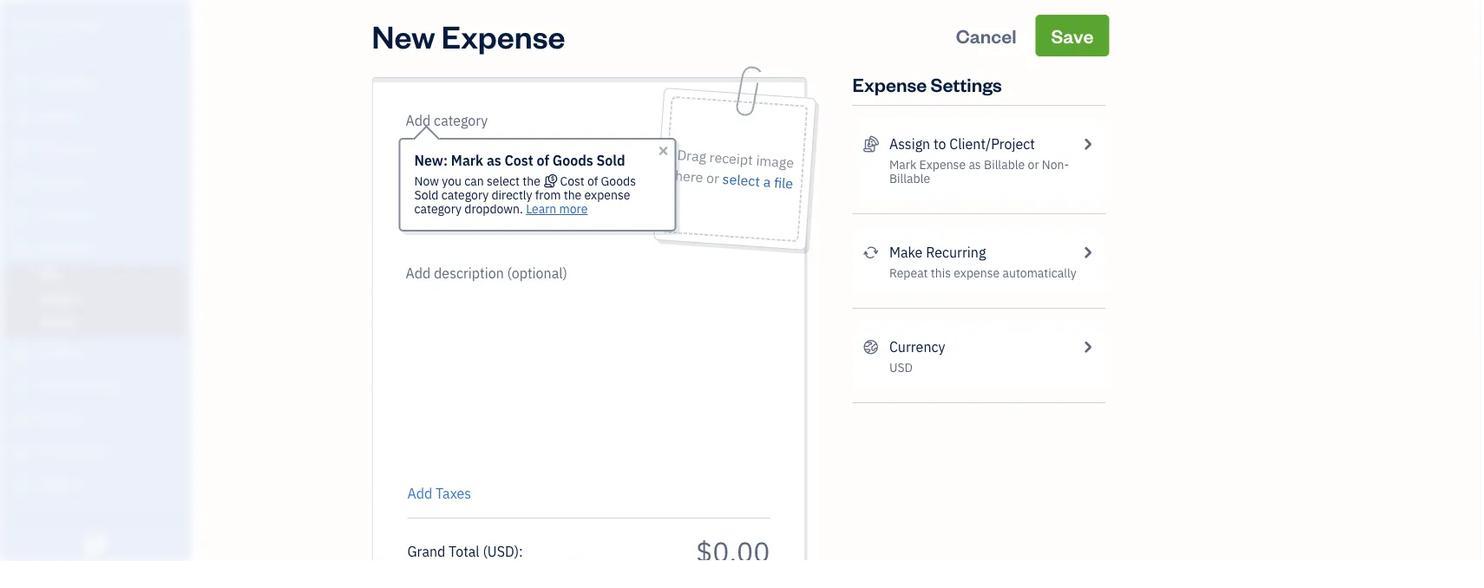 Task type: vqa. For each thing, say whether or not it's contained in the screenshot.


Task type: locate. For each thing, give the bounding box(es) containing it.
close image
[[656, 144, 670, 158]]

as inside mark expense as billable or non- billable
[[969, 157, 981, 173]]

now you can select the
[[414, 173, 543, 189]]

a
[[763, 173, 771, 191]]

0 vertical spatial of
[[537, 151, 549, 170]]

here
[[674, 166, 704, 187]]

1 horizontal spatial mark
[[889, 157, 917, 173]]

category down date in mm/dd/yyyy format text field
[[441, 187, 489, 203]]

or right here
[[706, 169, 720, 188]]

expense right from
[[585, 187, 630, 203]]

can
[[464, 173, 484, 189]]

oranges
[[50, 15, 102, 33]]

new
[[372, 15, 435, 56]]

billable down assign
[[889, 171, 930, 187]]

0 vertical spatial goods
[[553, 151, 593, 170]]

cancel
[[956, 23, 1017, 48]]

drag receipt image here or
[[674, 146, 795, 188]]

add
[[407, 485, 432, 503]]

or left non-
[[1028, 157, 1039, 173]]

mark
[[451, 151, 483, 170], [889, 157, 917, 173]]

1 vertical spatial goods
[[601, 173, 636, 189]]

0 horizontal spatial or
[[706, 169, 720, 188]]

money image
[[11, 411, 32, 429]]

sold left close "icon"
[[597, 151, 625, 170]]

report image
[[11, 477, 32, 495]]

chevronright image for recurring
[[1080, 242, 1096, 263]]

usd right total
[[488, 542, 514, 561]]

select
[[722, 170, 761, 190], [487, 173, 520, 189]]

as up now you can select the
[[487, 151, 501, 170]]

client/project
[[950, 135, 1035, 153]]

dropdown.
[[464, 201, 523, 217]]

or inside drag receipt image here or
[[706, 169, 720, 188]]

or inside mark expense as billable or non- billable
[[1028, 157, 1039, 173]]

cost inside cost of goods sold category directly from the expense category dropdown.
[[560, 173, 585, 189]]

or
[[1028, 157, 1039, 173], [706, 169, 720, 188]]

1 vertical spatial chevronright image
[[1080, 242, 1096, 263]]

expense for mark expense as billable or non- billable
[[919, 157, 966, 173]]

the right from
[[564, 187, 582, 203]]

of
[[537, 151, 549, 170], [587, 173, 598, 189]]

Description text field
[[399, 263, 761, 471]]

grand
[[407, 542, 445, 561]]

1 horizontal spatial goods
[[601, 173, 636, 189]]

1 vertical spatial sold
[[414, 187, 439, 203]]

as for cost
[[487, 151, 501, 170]]

0 vertical spatial chevronright image
[[1080, 134, 1096, 154]]

0 horizontal spatial usd
[[488, 542, 514, 561]]

1 horizontal spatial expense
[[954, 265, 1000, 281]]

from
[[535, 187, 561, 203]]

chevronright image for to
[[1080, 134, 1096, 154]]

as
[[487, 151, 501, 170], [969, 157, 981, 173]]

usd down currency
[[889, 360, 913, 376]]

select a file
[[722, 170, 794, 193]]

estimate image
[[11, 141, 32, 159]]

0 vertical spatial cost
[[505, 151, 533, 170]]

goods left here
[[601, 173, 636, 189]]

(
[[483, 542, 488, 561]]

2 vertical spatial chevronright image
[[1080, 337, 1096, 358]]

chevronright image
[[1080, 134, 1096, 154], [1080, 242, 1096, 263], [1080, 337, 1096, 358]]

1 horizontal spatial of
[[587, 173, 598, 189]]

the
[[523, 173, 540, 189], [564, 187, 582, 203]]

as for billable
[[969, 157, 981, 173]]

category down the now
[[414, 201, 462, 217]]

expense
[[442, 15, 565, 56], [853, 72, 927, 96], [919, 157, 966, 173]]

1 horizontal spatial or
[[1028, 157, 1039, 173]]

Date in MM/DD/YYYY format text field
[[407, 153, 520, 171]]

repeat this expense automatically
[[889, 265, 1077, 281]]

0 vertical spatial sold
[[597, 151, 625, 170]]

the down new: mark as cost of goods sold
[[523, 173, 540, 189]]

expense
[[585, 187, 630, 203], [954, 265, 1000, 281]]

1 horizontal spatial cost
[[560, 173, 585, 189]]

sold left 'you' at the top of page
[[414, 187, 439, 203]]

to
[[934, 135, 946, 153]]

assign to client/project
[[889, 135, 1035, 153]]

goods up from
[[553, 151, 593, 170]]

cost up the more
[[560, 173, 585, 189]]

currency
[[889, 338, 945, 356]]

0 horizontal spatial expense
[[585, 187, 630, 203]]

ruby oranges owner
[[14, 15, 102, 49]]

0 vertical spatial expense
[[585, 187, 630, 203]]

expense settings
[[853, 72, 1002, 96]]

expense inside mark expense as billable or non- billable
[[919, 157, 966, 173]]

select a file button
[[722, 168, 794, 194]]

of up the more
[[587, 173, 598, 189]]

0 horizontal spatial cost
[[505, 151, 533, 170]]

1 horizontal spatial as
[[969, 157, 981, 173]]

payment image
[[11, 207, 32, 225]]

mark down assign
[[889, 157, 917, 173]]

1 vertical spatial of
[[587, 173, 598, 189]]

expense down recurring
[[954, 265, 1000, 281]]

1 vertical spatial expense
[[853, 72, 927, 96]]

0 vertical spatial expense
[[442, 15, 565, 56]]

1 chevronright image from the top
[[1080, 134, 1096, 154]]

as down assign to client/project
[[969, 157, 981, 173]]

ruby
[[14, 15, 46, 33]]

recurring
[[926, 243, 986, 262]]

expense inside cost of goods sold category directly from the expense category dropdown.
[[585, 187, 630, 203]]

sold
[[597, 151, 625, 170], [414, 187, 439, 203]]

1 vertical spatial usd
[[488, 542, 514, 561]]

0 horizontal spatial sold
[[414, 187, 439, 203]]

1 vertical spatial cost
[[560, 173, 585, 189]]

of up from
[[537, 151, 549, 170]]

refresh image
[[863, 242, 879, 263]]

billable
[[984, 157, 1025, 173], [889, 171, 930, 187]]

cost up cost of goods sold category directly from the expense category dropdown. at the left
[[505, 151, 533, 170]]

freshbooks image
[[82, 534, 109, 554]]

1 horizontal spatial select
[[722, 170, 761, 190]]

drag
[[677, 146, 707, 166]]

assign
[[889, 135, 930, 153]]

category
[[441, 187, 489, 203], [414, 201, 462, 217]]

1 vertical spatial expense
[[954, 265, 1000, 281]]

mark up "can"
[[451, 151, 483, 170]]

cancel button
[[940, 15, 1032, 56]]

chart image
[[11, 444, 32, 462]]

1 horizontal spatial sold
[[597, 151, 625, 170]]

cost
[[505, 151, 533, 170], [560, 173, 585, 189]]

2 vertical spatial expense
[[919, 157, 966, 173]]

select down receipt
[[722, 170, 761, 190]]

repeat
[[889, 265, 928, 281]]

the inside cost of goods sold category directly from the expense category dropdown.
[[564, 187, 582, 203]]

goods
[[553, 151, 593, 170], [601, 173, 636, 189]]

1 horizontal spatial usd
[[889, 360, 913, 376]]

1 horizontal spatial the
[[564, 187, 582, 203]]

2 chevronright image from the top
[[1080, 242, 1096, 263]]

mark inside mark expense as billable or non- billable
[[889, 157, 917, 173]]

0 horizontal spatial as
[[487, 151, 501, 170]]

usd
[[889, 360, 913, 376], [488, 542, 514, 561]]

billable down client/project at the top of page
[[984, 157, 1025, 173]]

select down new: mark as cost of goods sold
[[487, 173, 520, 189]]



Task type: describe. For each thing, give the bounding box(es) containing it.
image
[[755, 151, 795, 172]]

total
[[449, 542, 480, 561]]

settings
[[931, 72, 1002, 96]]

learn
[[526, 201, 556, 217]]

learn more link
[[526, 201, 588, 217]]

expense for new expense
[[442, 15, 565, 56]]

cost of goods sold category directly from the expense category dropdown.
[[414, 173, 636, 217]]

make
[[889, 243, 923, 262]]

or for drag receipt image here or
[[706, 169, 720, 188]]

3 chevronright image from the top
[[1080, 337, 1096, 358]]

of inside cost of goods sold category directly from the expense category dropdown.
[[587, 173, 598, 189]]

non-
[[1042, 157, 1069, 173]]

):
[[514, 542, 523, 561]]

grand total ( usd ):
[[407, 542, 523, 561]]

expensesrebilling image
[[863, 134, 879, 154]]

sold inside cost of goods sold category directly from the expense category dropdown.
[[414, 187, 439, 203]]

directly
[[492, 187, 532, 203]]

owner
[[14, 35, 46, 49]]

mark expense as billable or non- billable
[[889, 157, 1069, 187]]

0 horizontal spatial billable
[[889, 171, 930, 187]]

dashboard image
[[11, 75, 32, 93]]

add taxes
[[407, 485, 471, 503]]

0 horizontal spatial goods
[[553, 151, 593, 170]]

this
[[931, 265, 951, 281]]

new expense
[[372, 15, 565, 56]]

save button
[[1036, 15, 1109, 56]]

currencyandlanguage image
[[863, 337, 879, 358]]

expense image
[[11, 240, 32, 258]]

0 horizontal spatial mark
[[451, 151, 483, 170]]

invoice image
[[11, 174, 32, 192]]

you
[[442, 173, 462, 189]]

now
[[414, 173, 439, 189]]

0 horizontal spatial select
[[487, 173, 520, 189]]

more
[[559, 201, 588, 217]]

project image
[[11, 345, 32, 363]]

save
[[1051, 23, 1094, 48]]

new:
[[414, 151, 448, 170]]

select inside "select a file"
[[722, 170, 761, 190]]

0 vertical spatial usd
[[889, 360, 913, 376]]

automatically
[[1003, 265, 1077, 281]]

add taxes button
[[407, 483, 471, 504]]

new: mark as cost of goods sold
[[414, 151, 625, 170]]

client image
[[11, 108, 32, 126]]

Amount (USD) text field
[[695, 533, 770, 561]]

learn more
[[526, 201, 588, 217]]

make recurring
[[889, 243, 986, 262]]

file
[[773, 173, 794, 193]]

receipt
[[709, 148, 754, 169]]

main element
[[0, 0, 234, 561]]

0 horizontal spatial of
[[537, 151, 549, 170]]

Category text field
[[406, 110, 554, 131]]

apps image
[[13, 522, 186, 535]]

or for mark expense as billable or non- billable
[[1028, 157, 1039, 173]]

0 horizontal spatial the
[[523, 173, 540, 189]]

1 horizontal spatial billable
[[984, 157, 1025, 173]]

taxes
[[436, 485, 471, 503]]

goods inside cost of goods sold category directly from the expense category dropdown.
[[601, 173, 636, 189]]

timer image
[[11, 378, 32, 396]]



